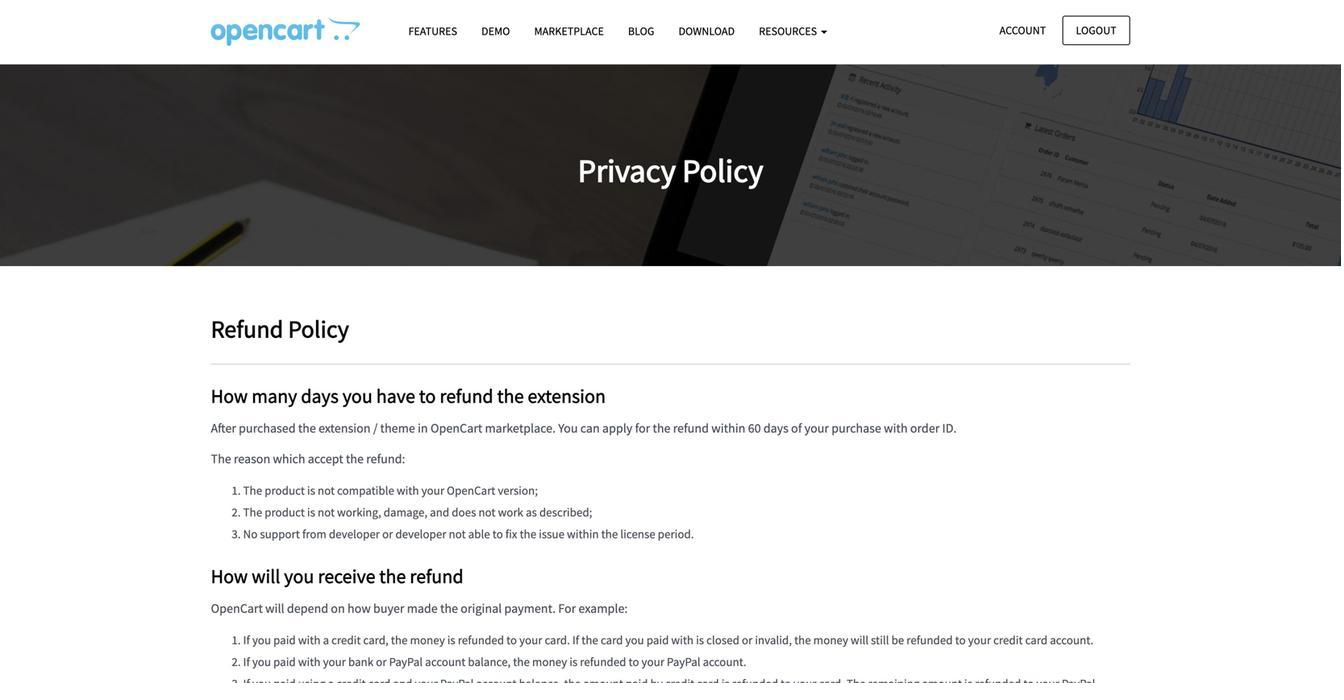 Task type: locate. For each thing, give the bounding box(es) containing it.
1 horizontal spatial card
[[1026, 633, 1048, 648]]

account.
[[1051, 633, 1094, 648], [703, 654, 747, 670]]

card
[[601, 633, 623, 648], [1026, 633, 1048, 648]]

0 vertical spatial or
[[382, 527, 393, 542]]

the down 'reason'
[[243, 483, 262, 498]]

0 horizontal spatial developer
[[329, 527, 380, 542]]

how for how will you receive the refund
[[211, 564, 248, 589]]

how up after
[[211, 384, 248, 408]]

made
[[407, 601, 438, 617]]

1 paypal from the left
[[389, 654, 423, 670]]

demo
[[482, 24, 510, 38]]

not
[[318, 483, 335, 498], [318, 505, 335, 520], [479, 505, 496, 520], [449, 527, 466, 542]]

0 vertical spatial opencart
[[431, 420, 483, 436]]

the up no
[[243, 505, 262, 520]]

2 vertical spatial or
[[376, 654, 387, 670]]

if
[[243, 633, 250, 648], [573, 633, 580, 648], [243, 654, 250, 670]]

1 how from the top
[[211, 384, 248, 408]]

opencart left "depend"
[[211, 601, 263, 617]]

is up 'from'
[[307, 505, 315, 520]]

with inside the product is not compatible with your opencart version; the product is not working, damage, and does not work as described; no support from developer or developer not able to fix the issue within the license period.
[[397, 483, 419, 498]]

will for opencart
[[266, 601, 285, 617]]

is
[[307, 483, 315, 498], [307, 505, 315, 520], [448, 633, 456, 648], [696, 633, 704, 648], [570, 654, 578, 670]]

version;
[[498, 483, 538, 498]]

0 vertical spatial policy
[[683, 150, 764, 191]]

will left "depend"
[[266, 601, 285, 617]]

refund right for
[[674, 420, 709, 436]]

1 vertical spatial extension
[[319, 420, 371, 436]]

you
[[343, 384, 373, 408], [284, 564, 314, 589], [252, 633, 271, 648], [626, 633, 645, 648], [252, 654, 271, 670]]

money up account
[[410, 633, 445, 648]]

how
[[211, 384, 248, 408], [211, 564, 248, 589]]

for
[[559, 601, 576, 617]]

1 horizontal spatial paypal
[[667, 654, 701, 670]]

working,
[[337, 505, 381, 520]]

1 horizontal spatial credit
[[994, 633, 1023, 648]]

2 developer from the left
[[396, 527, 447, 542]]

developer down damage, on the left bottom
[[396, 527, 447, 542]]

0 vertical spatial within
[[712, 420, 746, 436]]

1 horizontal spatial developer
[[396, 527, 447, 542]]

product
[[265, 483, 305, 498], [265, 505, 305, 520]]

product down which
[[265, 483, 305, 498]]

policy
[[683, 150, 764, 191], [288, 314, 349, 344]]

or
[[382, 527, 393, 542], [742, 633, 753, 648], [376, 654, 387, 670]]

or right bank
[[376, 654, 387, 670]]

is left the closed
[[696, 633, 704, 648]]

developer down working,
[[329, 527, 380, 542]]

paid
[[274, 633, 296, 648], [647, 633, 669, 648], [274, 654, 296, 670]]

1 horizontal spatial account.
[[1051, 633, 1094, 648]]

is down the reason which accept the refund:
[[307, 483, 315, 498]]

the right card.
[[582, 633, 599, 648]]

with
[[884, 420, 908, 436], [397, 483, 419, 498], [298, 633, 321, 648], [672, 633, 694, 648], [298, 654, 321, 670]]

within
[[712, 420, 746, 436], [567, 527, 599, 542]]

a
[[323, 633, 329, 648]]

product up support
[[265, 505, 305, 520]]

money left still
[[814, 633, 849, 648]]

money
[[410, 633, 445, 648], [814, 633, 849, 648], [532, 654, 567, 670]]

2 how from the top
[[211, 564, 248, 589]]

can
[[581, 420, 600, 436]]

or right the closed
[[742, 633, 753, 648]]

2 horizontal spatial refunded
[[907, 633, 953, 648]]

0 vertical spatial product
[[265, 483, 305, 498]]

extension left /
[[319, 420, 371, 436]]

1 vertical spatial opencart
[[447, 483, 496, 498]]

with up damage, on the left bottom
[[397, 483, 419, 498]]

support
[[260, 527, 300, 542]]

after purchased the extension / theme in opencart marketplace. you can apply for the refund within 60 days of your purchase with order id.
[[211, 420, 957, 436]]

0 horizontal spatial days
[[301, 384, 339, 408]]

or inside the product is not compatible with your opencart version; the product is not working, damage, and does not work as described; no support from developer or developer not able to fix the issue within the license period.
[[382, 527, 393, 542]]

will down support
[[252, 564, 280, 589]]

within left 60
[[712, 420, 746, 436]]

0 vertical spatial account.
[[1051, 633, 1094, 648]]

1 vertical spatial account.
[[703, 654, 747, 670]]

will
[[252, 564, 280, 589], [266, 601, 285, 617], [851, 633, 869, 648]]

0 horizontal spatial paypal
[[389, 654, 423, 670]]

0 horizontal spatial extension
[[319, 420, 371, 436]]

marketplace.
[[485, 420, 556, 436]]

the right accept
[[346, 451, 364, 467]]

described;
[[540, 505, 593, 520]]

how many days you have to refund the extension
[[211, 384, 606, 408]]

to inside the product is not compatible with your opencart version; the product is not working, damage, and does not work as described; no support from developer or developer not able to fix the issue within the license period.
[[493, 527, 503, 542]]

refund
[[440, 384, 494, 408], [674, 420, 709, 436], [410, 564, 464, 589]]

0 horizontal spatial money
[[410, 633, 445, 648]]

refunded right be on the right bottom
[[907, 633, 953, 648]]

download
[[679, 24, 735, 38]]

0 horizontal spatial card
[[601, 633, 623, 648]]

0 vertical spatial the
[[211, 451, 231, 467]]

2 horizontal spatial money
[[814, 633, 849, 648]]

1 horizontal spatial refunded
[[580, 654, 627, 670]]

1 horizontal spatial days
[[764, 420, 789, 436]]

opencart up does
[[447, 483, 496, 498]]

your
[[805, 420, 829, 436], [422, 483, 445, 498], [520, 633, 543, 648], [969, 633, 992, 648], [323, 654, 346, 670], [642, 654, 665, 670]]

how will you receive the refund
[[211, 564, 464, 589]]

with left the a
[[298, 633, 321, 648]]

within inside the product is not compatible with your opencart version; the product is not working, damage, and does not work as described; no support from developer or developer not able to fix the issue within the license period.
[[567, 527, 599, 542]]

to
[[419, 384, 436, 408], [493, 527, 503, 542], [507, 633, 517, 648], [956, 633, 966, 648], [629, 654, 639, 670]]

2 credit from the left
[[994, 633, 1023, 648]]

1 vertical spatial policy
[[288, 314, 349, 344]]

0 horizontal spatial refunded
[[458, 633, 504, 648]]

opencart inside the product is not compatible with your opencart version; the product is not working, damage, and does not work as described; no support from developer or developer not able to fix the issue within the license period.
[[447, 483, 496, 498]]

days
[[301, 384, 339, 408], [764, 420, 789, 436]]

after
[[211, 420, 236, 436]]

the right made
[[441, 601, 458, 617]]

refunded up balance,
[[458, 633, 504, 648]]

2 vertical spatial will
[[851, 633, 869, 648]]

money down card.
[[532, 654, 567, 670]]

developer
[[329, 527, 380, 542], [396, 527, 447, 542]]

extension up you at the bottom
[[528, 384, 606, 408]]

or down damage, on the left bottom
[[382, 527, 393, 542]]

0 horizontal spatial credit
[[332, 633, 361, 648]]

the up marketplace.
[[497, 384, 524, 408]]

not up 'from'
[[318, 505, 335, 520]]

the down after
[[211, 451, 231, 467]]

the
[[497, 384, 524, 408], [298, 420, 316, 436], [653, 420, 671, 436], [346, 451, 364, 467], [520, 527, 537, 542], [602, 527, 618, 542], [379, 564, 406, 589], [441, 601, 458, 617], [391, 633, 408, 648], [582, 633, 599, 648], [795, 633, 811, 648], [513, 654, 530, 670]]

will inside "if you paid with a credit card, the money is refunded to your card. if the card you paid with is closed or invalid, the money will still be refunded to your credit card account. if you paid with your bank or paypal account balance, the money is refunded to your paypal account."
[[851, 633, 869, 648]]

still
[[872, 633, 890, 648]]

0 vertical spatial will
[[252, 564, 280, 589]]

refunded
[[458, 633, 504, 648], [907, 633, 953, 648], [580, 654, 627, 670]]

privacy policy
[[578, 150, 764, 191]]

opencart
[[431, 420, 483, 436], [447, 483, 496, 498], [211, 601, 263, 617]]

0 horizontal spatial policy
[[288, 314, 349, 344]]

refunded down example:
[[580, 654, 627, 670]]

1 horizontal spatial extension
[[528, 384, 606, 408]]

within down described;
[[567, 527, 599, 542]]

id.
[[943, 420, 957, 436]]

the reason which accept the refund:
[[211, 451, 405, 467]]

payment.
[[505, 601, 556, 617]]

refund
[[211, 314, 283, 344]]

for
[[635, 420, 651, 436]]

resources
[[759, 24, 820, 38]]

the
[[211, 451, 231, 467], [243, 483, 262, 498], [243, 505, 262, 520]]

1 product from the top
[[265, 483, 305, 498]]

how
[[348, 601, 371, 617]]

is up account
[[448, 633, 456, 648]]

1 vertical spatial within
[[567, 527, 599, 542]]

1 vertical spatial how
[[211, 564, 248, 589]]

2 paypal from the left
[[667, 654, 701, 670]]

refund up marketplace.
[[440, 384, 494, 408]]

1 vertical spatial the
[[243, 483, 262, 498]]

0 horizontal spatial within
[[567, 527, 599, 542]]

how down no
[[211, 564, 248, 589]]

the right balance,
[[513, 654, 530, 670]]

2 vertical spatial refund
[[410, 564, 464, 589]]

0 vertical spatial how
[[211, 384, 248, 408]]

with left order
[[884, 420, 908, 436]]

will left still
[[851, 633, 869, 648]]

be
[[892, 633, 905, 648]]

refund up made
[[410, 564, 464, 589]]

and
[[430, 505, 450, 520]]

1 horizontal spatial policy
[[683, 150, 764, 191]]

60
[[749, 420, 761, 436]]

1 vertical spatial product
[[265, 505, 305, 520]]

damage,
[[384, 505, 428, 520]]

days left of
[[764, 420, 789, 436]]

days right many
[[301, 384, 339, 408]]

not right does
[[479, 505, 496, 520]]

1 vertical spatial days
[[764, 420, 789, 436]]

on
[[331, 601, 345, 617]]

paypal
[[389, 654, 423, 670], [667, 654, 701, 670]]

1 vertical spatial will
[[266, 601, 285, 617]]

opencart right in
[[431, 420, 483, 436]]

opencart will depend on how buyer made the original payment. for example:
[[211, 601, 628, 617]]

1 developer from the left
[[329, 527, 380, 542]]



Task type: vqa. For each thing, say whether or not it's contained in the screenshot.
"000+"
no



Task type: describe. For each thing, give the bounding box(es) containing it.
how for how many days you have to refund the extension
[[211, 384, 248, 408]]

with left bank
[[298, 654, 321, 670]]

theme
[[380, 420, 415, 436]]

accept
[[308, 451, 343, 467]]

no
[[243, 527, 258, 542]]

not down accept
[[318, 483, 335, 498]]

the right fix
[[520, 527, 537, 542]]

purchased
[[239, 420, 296, 436]]

logout
[[1077, 23, 1117, 38]]

account link
[[986, 16, 1060, 45]]

not left able
[[449, 527, 466, 542]]

license
[[621, 527, 656, 542]]

1 vertical spatial refund
[[674, 420, 709, 436]]

2 card from the left
[[1026, 633, 1048, 648]]

if you paid with a credit card, the money is refunded to your card. if the card you paid with is closed or invalid, the money will still be refunded to your credit card account. if you paid with your bank or paypal account balance, the money is refunded to your paypal account.
[[243, 633, 1094, 670]]

marketplace link
[[522, 17, 616, 45]]

0 vertical spatial days
[[301, 384, 339, 408]]

bank
[[348, 654, 374, 670]]

the up buyer
[[379, 564, 406, 589]]

blog
[[628, 24, 655, 38]]

issue
[[539, 527, 565, 542]]

2 vertical spatial the
[[243, 505, 262, 520]]

account
[[425, 654, 466, 670]]

with left the closed
[[672, 633, 694, 648]]

policy for privacy policy
[[683, 150, 764, 191]]

have
[[377, 384, 415, 408]]

privacy
[[578, 150, 676, 191]]

opencart - refund policy image
[[211, 17, 360, 46]]

features link
[[397, 17, 470, 45]]

card.
[[545, 633, 570, 648]]

the product is not compatible with your opencart version; the product is not working, damage, and does not work as described; no support from developer or developer not able to fix the issue within the license period.
[[243, 483, 694, 542]]

closed
[[707, 633, 740, 648]]

0 horizontal spatial account.
[[703, 654, 747, 670]]

1 vertical spatial or
[[742, 633, 753, 648]]

resources link
[[747, 17, 840, 45]]

card,
[[363, 633, 389, 648]]

work
[[498, 505, 524, 520]]

refund:
[[366, 451, 405, 467]]

fix
[[506, 527, 518, 542]]

buyer
[[374, 601, 405, 617]]

in
[[418, 420, 428, 436]]

the up the reason which accept the refund:
[[298, 420, 316, 436]]

the for the product is not compatible with your opencart version; the product is not working, damage, and does not work as described; no support from developer or developer not able to fix the issue within the license period.
[[243, 483, 262, 498]]

/
[[373, 420, 378, 436]]

will for how
[[252, 564, 280, 589]]

period.
[[658, 527, 694, 542]]

opencart for version;
[[447, 483, 496, 498]]

1 card from the left
[[601, 633, 623, 648]]

invalid,
[[755, 633, 792, 648]]

demo link
[[470, 17, 522, 45]]

compatible
[[337, 483, 395, 498]]

is down card.
[[570, 654, 578, 670]]

the right for
[[653, 420, 671, 436]]

opencart for marketplace.
[[431, 420, 483, 436]]

1 credit from the left
[[332, 633, 361, 648]]

logout link
[[1063, 16, 1131, 45]]

your inside the product is not compatible with your opencart version; the product is not working, damage, and does not work as described; no support from developer or developer not able to fix the issue within the license period.
[[422, 483, 445, 498]]

2 product from the top
[[265, 505, 305, 520]]

marketplace
[[535, 24, 604, 38]]

example:
[[579, 601, 628, 617]]

1 horizontal spatial within
[[712, 420, 746, 436]]

order
[[911, 420, 940, 436]]

as
[[526, 505, 537, 520]]

the left license
[[602, 527, 618, 542]]

original
[[461, 601, 502, 617]]

download link
[[667, 17, 747, 45]]

from
[[302, 527, 327, 542]]

able
[[469, 527, 490, 542]]

you
[[559, 420, 578, 436]]

which
[[273, 451, 305, 467]]

of
[[792, 420, 802, 436]]

receive
[[318, 564, 376, 589]]

2 vertical spatial opencart
[[211, 601, 263, 617]]

account
[[1000, 23, 1047, 38]]

0 vertical spatial extension
[[528, 384, 606, 408]]

many
[[252, 384, 297, 408]]

policy for refund policy
[[288, 314, 349, 344]]

purchase
[[832, 420, 882, 436]]

features
[[409, 24, 458, 38]]

does
[[452, 505, 476, 520]]

the right invalid,
[[795, 633, 811, 648]]

reason
[[234, 451, 270, 467]]

the right card,
[[391, 633, 408, 648]]

the for the reason which accept the refund:
[[211, 451, 231, 467]]

apply
[[603, 420, 633, 436]]

0 vertical spatial refund
[[440, 384, 494, 408]]

balance,
[[468, 654, 511, 670]]

refund policy
[[211, 314, 349, 344]]

1 horizontal spatial money
[[532, 654, 567, 670]]

blog link
[[616, 17, 667, 45]]

depend
[[287, 601, 329, 617]]



